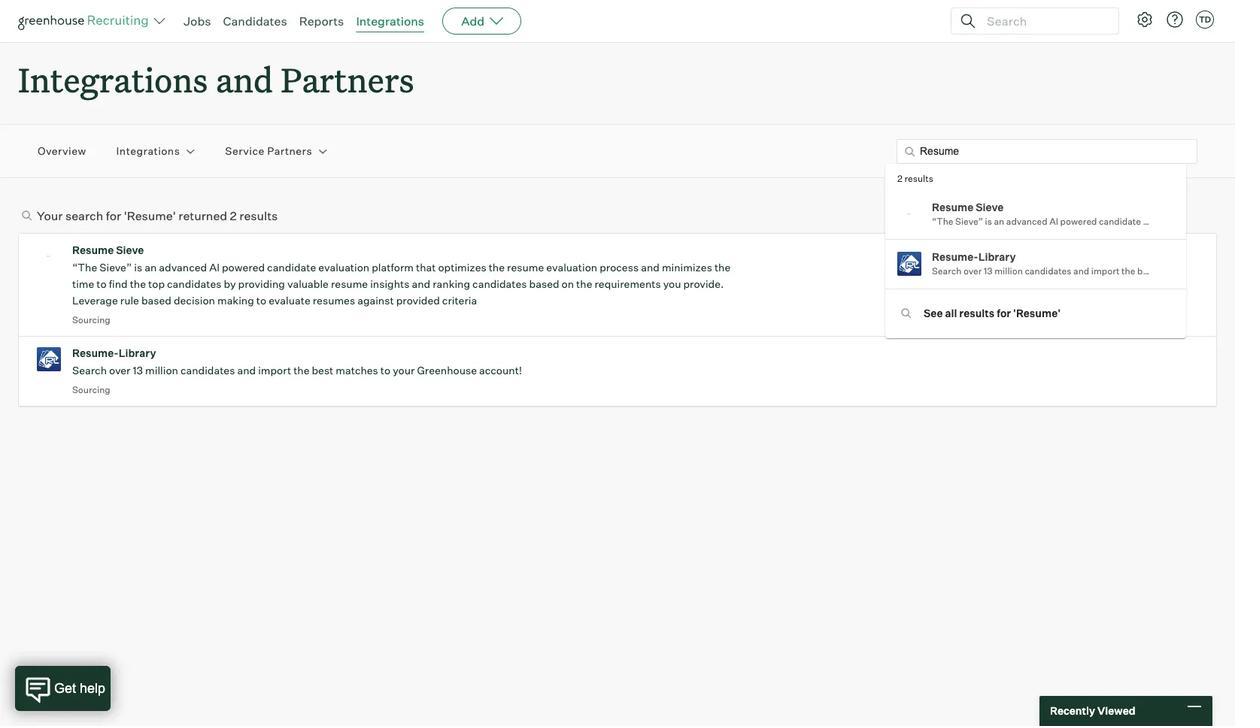Task type: describe. For each thing, give the bounding box(es) containing it.
leverage
[[72, 294, 118, 307]]

sieve for resume sieve "the sieve" is an advanced ai powered candidate evaluation platform that optimizes the resume evaluation process and minimizes the time to find the top candidates by providing valuable resume insights and ranking candidates based on the requirements you provide. leverage rule based decision making to evaluate resumes against provided criteria sourcing
[[116, 244, 144, 257]]

0 vertical spatial partners
[[281, 57, 414, 102]]

candidate evaluation platform
[[267, 261, 414, 274]]

million for gr
[[995, 266, 1023, 277]]

1 horizontal spatial resume
[[507, 261, 544, 274]]

on
[[562, 278, 574, 291]]

provided
[[396, 294, 440, 307]]

library for greenhouse
[[119, 347, 156, 360]]

service partners link
[[225, 144, 312, 159]]

minimizes
[[662, 261, 712, 274]]

resume- for gr
[[932, 250, 979, 263]]

1 horizontal spatial for
[[997, 307, 1011, 319]]

Search text field
[[983, 10, 1105, 32]]

best for greenhouse
[[312, 364, 334, 377]]

2 vertical spatial results
[[959, 307, 995, 319]]

evaluation
[[546, 261, 597, 274]]

candidates link
[[223, 14, 287, 29]]

1 vertical spatial 2
[[230, 208, 237, 223]]

integrations for integrations and partners
[[18, 57, 208, 102]]

candidates inside resume-library search over 13 million candidates and import the best matches to your gr
[[1025, 266, 1072, 277]]

the inside 'resume-library search over 13 million candidates and import the best matches to your greenhouse account! sourcing'
[[294, 364, 310, 377]]

greenhouse recruiting image
[[18, 12, 153, 30]]

see all results for 'resume'
[[924, 307, 1061, 319]]

2 results
[[898, 173, 934, 184]]

and up provided
[[412, 278, 430, 291]]

your
[[37, 208, 63, 223]]

sourcing link for search over 13 million candidates and import the best matches to your greenhouse account!
[[72, 382, 110, 399]]

0 vertical spatial based
[[529, 278, 559, 291]]

candidates
[[223, 14, 287, 29]]

0 horizontal spatial resume
[[331, 278, 368, 291]]

resume for resume sieve
[[932, 201, 974, 213]]

resume sieve link
[[886, 190, 1186, 240]]

making
[[217, 294, 254, 307]]

gr
[[1228, 266, 1235, 277]]

jobs
[[184, 14, 211, 29]]

1 vertical spatial based
[[141, 294, 171, 307]]

and inside 'resume-library search over 13 million candidates and import the best matches to your greenhouse account! sourcing'
[[237, 364, 256, 377]]

process
[[600, 261, 639, 274]]

recently viewed
[[1050, 705, 1136, 718]]

import for gr
[[1092, 266, 1120, 277]]

0 vertical spatial for
[[106, 208, 121, 223]]

greenhouse
[[417, 364, 477, 377]]

powered
[[222, 261, 265, 274]]

sourcing inside 'resume-library search over 13 million candidates and import the best matches to your greenhouse account! sourcing'
[[72, 385, 110, 396]]

valuable
[[287, 278, 329, 291]]

rule
[[120, 294, 139, 307]]

"the
[[72, 261, 97, 274]]

the inside resume-library search over 13 million candidates and import the best matches to your gr
[[1122, 266, 1136, 277]]

resume- for greenhouse
[[72, 347, 119, 360]]

and down candidates "link"
[[216, 57, 273, 102]]

over for greenhouse
[[109, 364, 130, 377]]

your search for 'resume' returned 2 results
[[37, 208, 278, 223]]

returned
[[178, 208, 227, 223]]

recently
[[1050, 705, 1095, 718]]

0 vertical spatial integrations link
[[356, 14, 424, 29]]

add
[[461, 14, 485, 29]]

'resume' inside tooltip
[[1014, 307, 1061, 319]]

configure image
[[1136, 11, 1154, 29]]

candidates up "decision"
[[167, 278, 222, 291]]

find
[[109, 278, 128, 291]]

top
[[148, 278, 165, 291]]

search for greenhouse
[[72, 364, 107, 377]]

ai
[[209, 261, 220, 274]]

service
[[225, 145, 265, 158]]

search for gr
[[932, 266, 962, 277]]

resume sieve
[[932, 201, 1004, 213]]

jobs link
[[184, 14, 211, 29]]

your for gr
[[1207, 266, 1226, 277]]

all
[[945, 307, 957, 319]]

0 vertical spatial 2
[[898, 173, 903, 184]]

an
[[145, 261, 157, 274]]

td button
[[1193, 8, 1217, 32]]

resume for resume sieve "the sieve" is an advanced ai powered candidate evaluation platform that optimizes the resume evaluation process and minimizes the time to find the top candidates by providing valuable resume insights and ranking candidates based on the requirements you provide. leverage rule based decision making to evaluate resumes against provided criteria sourcing
[[72, 244, 114, 257]]

0 vertical spatial 'resume'
[[124, 208, 176, 223]]

import for greenhouse
[[258, 364, 291, 377]]

search
[[65, 208, 103, 223]]

over for gr
[[964, 266, 982, 277]]

resume sieve "the sieve" is an advanced ai powered candidate evaluation platform that optimizes the resume evaluation process and minimizes the time to find the top candidates by providing valuable resume insights and ranking candidates based on the requirements you provide. leverage rule based decision making to evaluate resumes against provided criteria sourcing
[[72, 244, 731, 326]]

service partners
[[225, 145, 312, 158]]

best for gr
[[1138, 266, 1156, 277]]

overview
[[38, 145, 86, 158]]



Task type: locate. For each thing, give the bounding box(es) containing it.
1 vertical spatial integrations link
[[116, 144, 180, 159]]

sieve inside resume sieve "the sieve" is an advanced ai powered candidate evaluation platform that optimizes the resume evaluation process and minimizes the time to find the top candidates by providing valuable resume insights and ranking candidates based on the requirements you provide. leverage rule based decision making to evaluate resumes against provided criteria sourcing
[[116, 244, 144, 257]]

resume inside tooltip
[[932, 201, 974, 213]]

over inside resume-library search over 13 million candidates and import the best matches to your gr
[[964, 266, 982, 277]]

to
[[1196, 266, 1205, 277], [97, 278, 107, 291], [256, 294, 266, 307], [381, 364, 391, 377]]

1 vertical spatial sourcing
[[72, 385, 110, 396]]

1 horizontal spatial your
[[1207, 266, 1226, 277]]

13 for gr
[[984, 266, 993, 277]]

over
[[964, 266, 982, 277], [109, 364, 130, 377]]

1 horizontal spatial sieve
[[976, 201, 1004, 213]]

library
[[979, 250, 1016, 263], [119, 347, 156, 360]]

for right all
[[997, 307, 1011, 319]]

13 inside resume-library search over 13 million candidates and import the best matches to your gr
[[984, 266, 993, 277]]

1 vertical spatial 'resume'
[[1014, 307, 1061, 319]]

your inside 'resume-library search over 13 million candidates and import the best matches to your greenhouse account! sourcing'
[[393, 364, 415, 377]]

integrations link right reports link at the top
[[356, 14, 424, 29]]

evaluate
[[269, 294, 310, 307]]

0 horizontal spatial import
[[258, 364, 291, 377]]

1 vertical spatial resume
[[72, 244, 114, 257]]

million for greenhouse
[[145, 364, 178, 377]]

1 vertical spatial best
[[312, 364, 334, 377]]

1 horizontal spatial 'resume'
[[1014, 307, 1061, 319]]

insights
[[370, 278, 410, 291]]

1 vertical spatial search
[[72, 364, 107, 377]]

1 horizontal spatial 2
[[898, 173, 903, 184]]

search up all
[[932, 266, 962, 277]]

candidates down "decision"
[[181, 364, 235, 377]]

0 horizontal spatial for
[[106, 208, 121, 223]]

library down rule
[[119, 347, 156, 360]]

resume- inside resume-library search over 13 million candidates and import the best matches to your gr
[[932, 250, 979, 263]]

13 for greenhouse
[[133, 364, 143, 377]]

results up resume sieve
[[905, 173, 934, 184]]

ranking
[[433, 278, 470, 291]]

sourcing
[[72, 315, 110, 326], [72, 385, 110, 396]]

integrations for top the integrations link
[[356, 14, 424, 29]]

sieve
[[976, 201, 1004, 213], [116, 244, 144, 257]]

over up see all results for 'resume'
[[964, 266, 982, 277]]

search inside resume-library search over 13 million candidates and import the best matches to your gr
[[932, 266, 962, 277]]

providing
[[238, 278, 285, 291]]

'resume'
[[124, 208, 176, 223], [1014, 307, 1061, 319]]

1 vertical spatial million
[[145, 364, 178, 377]]

1 horizontal spatial library
[[979, 250, 1016, 263]]

0 horizontal spatial matches
[[336, 364, 378, 377]]

and
[[216, 57, 273, 102], [641, 261, 660, 274], [1074, 266, 1090, 277], [412, 278, 430, 291], [237, 364, 256, 377]]

import inside resume-library search over 13 million candidates and import the best matches to your gr
[[1092, 266, 1120, 277]]

time
[[72, 278, 94, 291]]

1 vertical spatial sourcing link
[[72, 382, 110, 399]]

1 horizontal spatial import
[[1092, 266, 1120, 277]]

best inside resume-library search over 13 million candidates and import the best matches to your gr
[[1138, 266, 1156, 277]]

integrations link up "your search for 'resume' returned 2 results"
[[116, 144, 180, 159]]

integrations
[[356, 14, 424, 29], [18, 57, 208, 102], [116, 145, 180, 158]]

13 down rule
[[133, 364, 143, 377]]

add button
[[442, 8, 522, 35]]

import inside 'resume-library search over 13 million candidates and import the best matches to your greenhouse account! sourcing'
[[258, 364, 291, 377]]

0 horizontal spatial best
[[312, 364, 334, 377]]

partners
[[281, 57, 414, 102], [267, 145, 312, 158]]

resume inside resume sieve "the sieve" is an advanced ai powered candidate evaluation platform that optimizes the resume evaluation process and minimizes the time to find the top candidates by providing valuable resume insights and ranking candidates based on the requirements you provide. leverage rule based decision making to evaluate resumes against provided criteria sourcing
[[72, 244, 114, 257]]

0 horizontal spatial million
[[145, 364, 178, 377]]

0 vertical spatial your
[[1207, 266, 1226, 277]]

requirements
[[595, 278, 661, 291]]

resume left evaluation
[[507, 261, 544, 274]]

integrations link
[[356, 14, 424, 29], [116, 144, 180, 159]]

optimizes
[[438, 261, 487, 274]]

1 sourcing from the top
[[72, 315, 110, 326]]

million inside resume-library search over 13 million candidates and import the best matches to your gr
[[995, 266, 1023, 277]]

reports
[[299, 14, 344, 29]]

2 sourcing link from the top
[[72, 382, 110, 399]]

0 horizontal spatial resume
[[72, 244, 114, 257]]

1 horizontal spatial search
[[932, 266, 962, 277]]

provide.
[[683, 278, 724, 291]]

search down the 'leverage'
[[72, 364, 107, 377]]

1 vertical spatial sieve
[[116, 244, 144, 257]]

resume- down the 'leverage'
[[72, 347, 119, 360]]

td
[[1199, 14, 1211, 25]]

and down resume sieve link
[[1074, 266, 1090, 277]]

resume-
[[932, 250, 979, 263], [72, 347, 119, 360]]

0 horizontal spatial 'resume'
[[124, 208, 176, 223]]

1 horizontal spatial integrations link
[[356, 14, 424, 29]]

0 vertical spatial resume
[[507, 261, 544, 274]]

integrations right reports link at the top
[[356, 14, 424, 29]]

1 vertical spatial resume
[[331, 278, 368, 291]]

1 horizontal spatial based
[[529, 278, 559, 291]]

and up requirements
[[641, 261, 660, 274]]

sieve for resume sieve
[[976, 201, 1004, 213]]

partners down reports link at the top
[[281, 57, 414, 102]]

to down providing
[[256, 294, 266, 307]]

0 vertical spatial resume
[[932, 201, 974, 213]]

1 vertical spatial integrations
[[18, 57, 208, 102]]

resume
[[932, 201, 974, 213], [72, 244, 114, 257]]

1 horizontal spatial resume-
[[932, 250, 979, 263]]

1 horizontal spatial best
[[1138, 266, 1156, 277]]

'resume' down resume-library search over 13 million candidates and import the best matches to your gr
[[1014, 307, 1061, 319]]

2 horizontal spatial results
[[959, 307, 995, 319]]

integrations and partners
[[18, 57, 414, 102]]

resume- down resume sieve
[[932, 250, 979, 263]]

2 vertical spatial integrations
[[116, 145, 180, 158]]

by
[[224, 278, 236, 291]]

viewed
[[1098, 705, 1136, 718]]

see all results for 'resume' link
[[886, 289, 1186, 338], [924, 306, 1061, 323]]

1 vertical spatial partners
[[267, 145, 312, 158]]

tooltip containing resume sieve
[[886, 164, 1235, 338]]

0 vertical spatial best
[[1138, 266, 1156, 277]]

matches for gr
[[1158, 266, 1195, 277]]

integrations for the leftmost the integrations link
[[116, 145, 180, 158]]

over inside 'resume-library search over 13 million candidates and import the best matches to your greenhouse account! sourcing'
[[109, 364, 130, 377]]

overview link
[[38, 144, 86, 159]]

matches inside 'resume-library search over 13 million candidates and import the best matches to your greenhouse account! sourcing'
[[336, 364, 378, 377]]

0 horizontal spatial search
[[72, 364, 107, 377]]

that
[[416, 261, 436, 274]]

library up see all results for 'resume'
[[979, 250, 1016, 263]]

the
[[489, 261, 505, 274], [715, 261, 731, 274], [1122, 266, 1136, 277], [130, 278, 146, 291], [576, 278, 592, 291], [294, 364, 310, 377]]

search
[[932, 266, 962, 277], [72, 364, 107, 377]]

13 inside 'resume-library search over 13 million candidates and import the best matches to your greenhouse account! sourcing'
[[133, 364, 143, 377]]

candidates down resume sieve link
[[1025, 266, 1072, 277]]

to inside resume-library search over 13 million candidates and import the best matches to your gr
[[1196, 266, 1205, 277]]

results right all
[[959, 307, 995, 319]]

million
[[995, 266, 1023, 277], [145, 364, 178, 377]]

to inside 'resume-library search over 13 million candidates and import the best matches to your greenhouse account! sourcing'
[[381, 364, 391, 377]]

0 vertical spatial sieve
[[976, 201, 1004, 213]]

and down making
[[237, 364, 256, 377]]

account!
[[479, 364, 522, 377]]

for right "search"
[[106, 208, 121, 223]]

to left greenhouse
[[381, 364, 391, 377]]

based
[[529, 278, 559, 291], [141, 294, 171, 307]]

0 vertical spatial sourcing link
[[72, 312, 110, 329]]

1 vertical spatial matches
[[336, 364, 378, 377]]

2 sourcing from the top
[[72, 385, 110, 396]]

resume-library search over 13 million candidates and import the best matches to your gr
[[932, 250, 1235, 277]]

1 horizontal spatial million
[[995, 266, 1023, 277]]

resume- inside 'resume-library search over 13 million candidates and import the best matches to your greenhouse account! sourcing'
[[72, 347, 119, 360]]

best
[[1138, 266, 1156, 277], [312, 364, 334, 377]]

your left gr
[[1207, 266, 1226, 277]]

td button
[[1196, 11, 1214, 29]]

candidates
[[1025, 266, 1072, 277], [167, 278, 222, 291], [473, 278, 527, 291], [181, 364, 235, 377]]

13
[[984, 266, 993, 277], [133, 364, 143, 377]]

integrations up "your search for 'resume' returned 2 results"
[[116, 145, 180, 158]]

to left find
[[97, 278, 107, 291]]

criteria
[[442, 294, 477, 307]]

based left the on
[[529, 278, 559, 291]]

0 horizontal spatial 13
[[133, 364, 143, 377]]

resume down "candidate evaluation platform"
[[331, 278, 368, 291]]

advanced
[[159, 261, 207, 274]]

1 horizontal spatial results
[[905, 173, 934, 184]]

0 horizontal spatial library
[[119, 347, 156, 360]]

sourcing link for "the sieve" is an advanced ai powered candidate evaluation platform that optimizes the resume evaluation process and minimizes the time to find the top candidates by providing valuable resume insights and ranking candidates based on the requirements you provide. leverage rule based decision making to evaluate resumes against provided criteria
[[72, 312, 110, 329]]

and inside resume-library search over 13 million candidates and import the best matches to your gr
[[1074, 266, 1090, 277]]

decision
[[174, 294, 215, 307]]

0 vertical spatial 13
[[984, 266, 993, 277]]

million inside 'resume-library search over 13 million candidates and import the best matches to your greenhouse account! sourcing'
[[145, 364, 178, 377]]

1 vertical spatial 13
[[133, 364, 143, 377]]

candidates inside 'resume-library search over 13 million candidates and import the best matches to your greenhouse account! sourcing'
[[181, 364, 235, 377]]

0 horizontal spatial integrations link
[[116, 144, 180, 159]]

to left gr
[[1196, 266, 1205, 277]]

1 sourcing link from the top
[[72, 312, 110, 329]]

your left greenhouse
[[393, 364, 415, 377]]

resumes
[[313, 294, 355, 307]]

0 horizontal spatial results
[[239, 208, 278, 223]]

0 vertical spatial over
[[964, 266, 982, 277]]

0 horizontal spatial based
[[141, 294, 171, 307]]

sourcing link
[[72, 312, 110, 329], [72, 382, 110, 399]]

0 horizontal spatial over
[[109, 364, 130, 377]]

1 horizontal spatial 13
[[984, 266, 993, 277]]

see
[[924, 307, 943, 319]]

matches for greenhouse
[[336, 364, 378, 377]]

tooltip
[[886, 164, 1235, 338]]

13 up see all results for 'resume'
[[984, 266, 993, 277]]

0 horizontal spatial your
[[393, 364, 415, 377]]

matches inside resume-library search over 13 million candidates and import the best matches to your gr
[[1158, 266, 1195, 277]]

0 vertical spatial results
[[905, 173, 934, 184]]

search inside 'resume-library search over 13 million candidates and import the best matches to your greenhouse account! sourcing'
[[72, 364, 107, 377]]

resume
[[507, 261, 544, 274], [331, 278, 368, 291]]

matches
[[1158, 266, 1195, 277], [336, 364, 378, 377]]

for
[[106, 208, 121, 223], [997, 307, 1011, 319]]

0 vertical spatial resume-
[[932, 250, 979, 263]]

1 vertical spatial over
[[109, 364, 130, 377]]

0 vertical spatial matches
[[1158, 266, 1195, 277]]

1 vertical spatial results
[[239, 208, 278, 223]]

1 vertical spatial library
[[119, 347, 156, 360]]

0 vertical spatial search
[[932, 266, 962, 277]]

1 horizontal spatial over
[[964, 266, 982, 277]]

'resume' up an
[[124, 208, 176, 223]]

resume down 2 results
[[932, 201, 974, 213]]

1 vertical spatial import
[[258, 364, 291, 377]]

None text field
[[897, 139, 1198, 164]]

sourcing inside resume sieve "the sieve" is an advanced ai powered candidate evaluation platform that optimizes the resume evaluation process and minimizes the time to find the top candidates by providing valuable resume insights and ranking candidates based on the requirements you provide. leverage rule based decision making to evaluate resumes against provided criteria sourcing
[[72, 315, 110, 326]]

your
[[1207, 266, 1226, 277], [393, 364, 415, 377]]

you
[[663, 278, 681, 291]]

against
[[357, 294, 394, 307]]

0 vertical spatial import
[[1092, 266, 1120, 277]]

import
[[1092, 266, 1120, 277], [258, 364, 291, 377]]

1 vertical spatial your
[[393, 364, 415, 377]]

library inside resume-library search over 13 million candidates and import the best matches to your gr
[[979, 250, 1016, 263]]

matches down against
[[336, 364, 378, 377]]

resume-library search over 13 million candidates and import the best matches to your greenhouse account! sourcing
[[72, 347, 522, 396]]

candidates down optimizes
[[473, 278, 527, 291]]

1 horizontal spatial resume
[[932, 201, 974, 213]]

integrations down greenhouse recruiting image
[[18, 57, 208, 102]]

1 horizontal spatial matches
[[1158, 266, 1195, 277]]

sieve" is
[[100, 261, 142, 274]]

library inside 'resume-library search over 13 million candidates and import the best matches to your greenhouse account! sourcing'
[[119, 347, 156, 360]]

best inside 'resume-library search over 13 million candidates and import the best matches to your greenhouse account! sourcing'
[[312, 364, 334, 377]]

2
[[898, 173, 903, 184], [230, 208, 237, 223]]

your inside resume-library search over 13 million candidates and import the best matches to your gr
[[1207, 266, 1226, 277]]

partners right 'service'
[[267, 145, 312, 158]]

0 horizontal spatial sieve
[[116, 244, 144, 257]]

1 vertical spatial resume-
[[72, 347, 119, 360]]

0 vertical spatial integrations
[[356, 14, 424, 29]]

0 horizontal spatial resume-
[[72, 347, 119, 360]]

results up powered
[[239, 208, 278, 223]]

based down top
[[141, 294, 171, 307]]

results
[[905, 173, 934, 184], [239, 208, 278, 223], [959, 307, 995, 319]]

matches left gr
[[1158, 266, 1195, 277]]

0 vertical spatial sourcing
[[72, 315, 110, 326]]

over down rule
[[109, 364, 130, 377]]

1 vertical spatial for
[[997, 307, 1011, 319]]

resume up "the
[[72, 244, 114, 257]]

reports link
[[299, 14, 344, 29]]

your for greenhouse
[[393, 364, 415, 377]]

library for gr
[[979, 250, 1016, 263]]

0 vertical spatial million
[[995, 266, 1023, 277]]

0 vertical spatial library
[[979, 250, 1016, 263]]

0 horizontal spatial 2
[[230, 208, 237, 223]]



Task type: vqa. For each thing, say whether or not it's contained in the screenshot.
Frictionless
no



